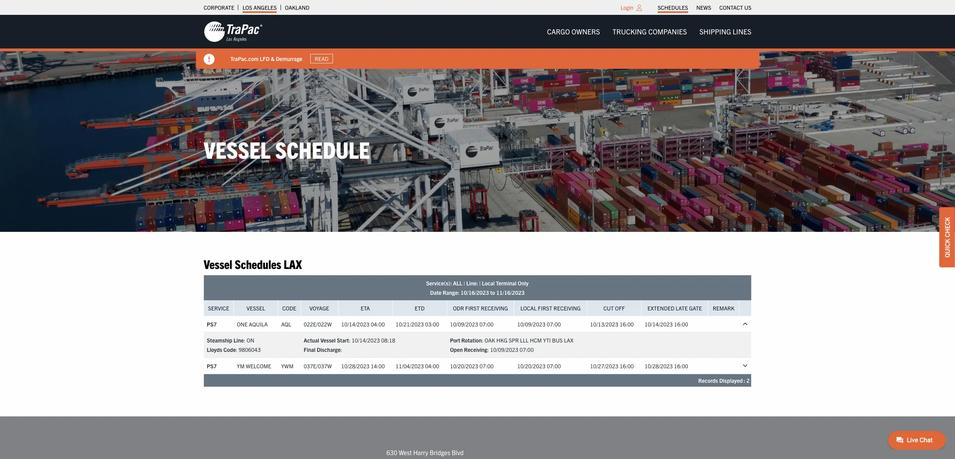 Task type: describe. For each thing, give the bounding box(es) containing it.
extended
[[648, 305, 675, 312]]

10/14/2023 04:00
[[341, 321, 385, 328]]

trapac.com lfd & demurrage
[[230, 55, 302, 62]]

cut off
[[604, 305, 625, 312]]

angeles
[[254, 4, 277, 11]]

16:00 for 10/14/2023 16:00
[[674, 321, 689, 328]]

remark
[[713, 305, 735, 312]]

ywm
[[281, 363, 294, 370]]

menu bar containing schedules
[[654, 2, 756, 13]]

cargo
[[547, 27, 570, 36]]

steamship line : on lloyds code : 9806043
[[207, 337, 261, 354]]

1 horizontal spatial local
[[521, 305, 537, 312]]

07:00 up the oak
[[480, 321, 494, 328]]

oak
[[485, 337, 495, 344]]

one
[[237, 321, 248, 328]]

records displayed : 2
[[699, 377, 750, 385]]

10/13/2023 16:00
[[591, 321, 634, 328]]

menu bar containing cargo owners
[[541, 24, 758, 40]]

receiving inside port rotation : oak hkg spr lll hcm yti bus lax open receiving : 10/09/2023 07:00
[[464, 347, 488, 354]]

1 horizontal spatial code
[[282, 305, 296, 312]]

companies
[[649, 27, 687, 36]]

shipping lines
[[700, 27, 752, 36]]

gate
[[690, 305, 702, 312]]

los angeles
[[243, 4, 277, 11]]

first for local
[[538, 305, 553, 312]]

10/09/2023 down odr
[[450, 321, 479, 328]]

final
[[304, 347, 316, 354]]

1 10/20/2023 from the left
[[450, 363, 479, 370]]

2 10/20/2023 07:00 from the left
[[518, 363, 561, 370]]

630
[[387, 449, 398, 457]]

harry
[[413, 449, 429, 457]]

: left on
[[244, 337, 245, 344]]

spr
[[509, 337, 519, 344]]

: left the oak
[[482, 337, 484, 344]]

demurrage
[[276, 55, 302, 62]]

630 west harry bridges blvd
[[387, 449, 464, 457]]

03:00
[[425, 321, 440, 328]]

quick
[[944, 239, 952, 258]]

late
[[676, 305, 688, 312]]

cut
[[604, 305, 614, 312]]

vessel for vessel schedule
[[204, 135, 271, 164]]

: down 10/14/2023 04:00
[[349, 337, 351, 344]]

10/28/2023 for 10/28/2023 14:00
[[341, 363, 370, 370]]

local first receiving
[[521, 305, 581, 312]]

light image
[[637, 5, 642, 11]]

west
[[399, 449, 412, 457]]

bus
[[552, 337, 563, 344]]

banner containing cargo owners
[[0, 15, 956, 69]]

blvd
[[452, 449, 464, 457]]

los angeles image
[[204, 21, 263, 43]]

steamship
[[207, 337, 232, 344]]

10/28/2023 for 10/28/2023 16:00
[[645, 363, 673, 370]]

read link
[[310, 54, 333, 63]]

eta
[[361, 305, 370, 312]]

etd
[[415, 305, 425, 312]]

trucking companies
[[613, 27, 687, 36]]

07:00 down bus
[[547, 363, 561, 370]]

2 | from the left
[[480, 280, 481, 287]]

11/04/2023
[[396, 363, 424, 370]]

07:00 down the oak
[[480, 363, 494, 370]]

line
[[234, 337, 244, 344]]

ym welcome
[[237, 363, 271, 370]]

hkg
[[497, 337, 508, 344]]

first for odr
[[466, 305, 480, 312]]

07:00 inside port rotation : oak hkg spr lll hcm yti bus lax open receiving : 10/09/2023 07:00
[[520, 347, 534, 354]]

records
[[699, 377, 718, 385]]

lines
[[733, 27, 752, 36]]

all
[[453, 280, 463, 287]]

terminal
[[496, 280, 517, 287]]

discharge
[[317, 347, 341, 354]]

2 10/20/2023 from the left
[[518, 363, 546, 370]]

lfd
[[260, 55, 270, 62]]

range:
[[443, 289, 460, 296]]

04:00 for 10/14/2023 04:00
[[371, 321, 385, 328]]

owners
[[572, 27, 600, 36]]

vessel schedule
[[204, 135, 370, 164]]

login link
[[621, 4, 634, 11]]

oakland
[[285, 4, 310, 11]]

14:00
[[371, 363, 385, 370]]

9806043
[[239, 347, 261, 354]]

10/16/2023
[[461, 289, 489, 296]]

contact us
[[720, 4, 752, 11]]

0 horizontal spatial lax
[[284, 256, 302, 272]]

los
[[243, 4, 252, 11]]

lax inside port rotation : oak hkg spr lll hcm yti bus lax open receiving : 10/09/2023 07:00
[[564, 337, 574, 344]]

ym
[[237, 363, 245, 370]]

shipping lines link
[[694, 24, 758, 40]]

service(s): all | line: | local terminal only date range: 10/16/2023 to 11/16/2023
[[426, 280, 529, 296]]

10/14/2023 inside actual vessel start : 10/14/2023 08:18 final discharge :
[[352, 337, 380, 344]]



Task type: vqa. For each thing, say whether or not it's contained in the screenshot.
Notifications
no



Task type: locate. For each thing, give the bounding box(es) containing it.
local inside service(s): all | line: | local terminal only date range: 10/16/2023 to 11/16/2023
[[482, 280, 495, 287]]

0 horizontal spatial 10/20/2023
[[450, 363, 479, 370]]

service
[[208, 305, 229, 312]]

11/16/2023
[[497, 289, 525, 296]]

2 10/28/2023 from the left
[[645, 363, 673, 370]]

trucking companies link
[[607, 24, 694, 40]]

contact us link
[[720, 2, 752, 13]]

08:18
[[381, 337, 396, 344]]

on
[[247, 337, 254, 344]]

10/09/2023 07:00 up 'hcm'
[[518, 321, 561, 328]]

local
[[482, 280, 495, 287], [521, 305, 537, 312]]

0 horizontal spatial 10/09/2023 07:00
[[450, 321, 494, 328]]

037e/037w
[[304, 363, 332, 370]]

receiving
[[481, 305, 508, 312], [554, 305, 581, 312], [464, 347, 488, 354]]

actual
[[304, 337, 319, 344]]

voyage
[[310, 305, 329, 312]]

10/28/2023 14:00
[[341, 363, 385, 370]]

ps7 for one aquila
[[207, 321, 217, 328]]

open
[[450, 347, 463, 354]]

schedule
[[275, 135, 370, 164]]

cargo owners
[[547, 27, 600, 36]]

10/20/2023
[[450, 363, 479, 370], [518, 363, 546, 370]]

check
[[944, 217, 952, 238]]

1 vertical spatial local
[[521, 305, 537, 312]]

receiving for local first receiving
[[554, 305, 581, 312]]

0 vertical spatial code
[[282, 305, 296, 312]]

1 first from the left
[[466, 305, 480, 312]]

actual vessel start : 10/14/2023 08:18 final discharge :
[[304, 337, 396, 354]]

07:00 down lll on the bottom of page
[[520, 347, 534, 354]]

1 horizontal spatial lax
[[564, 337, 574, 344]]

10/21/2023
[[396, 321, 424, 328]]

vessel for vessel schedules lax
[[204, 256, 232, 272]]

solid image
[[204, 54, 215, 65]]

menu bar
[[654, 2, 756, 13], [541, 24, 758, 40]]

10/09/2023 07:00 up rotation
[[450, 321, 494, 328]]

vessel for vessel
[[247, 305, 265, 312]]

10/09/2023 07:00
[[450, 321, 494, 328], [518, 321, 561, 328]]

oakland link
[[285, 2, 310, 13]]

service(s):
[[426, 280, 452, 287]]

port
[[450, 337, 460, 344]]

| right line:
[[480, 280, 481, 287]]

1 vertical spatial code
[[224, 347, 236, 354]]

10/14/2023 down 10/14/2023 04:00
[[352, 337, 380, 344]]

: left the 2
[[744, 377, 746, 385]]

0 horizontal spatial 10/20/2023 07:00
[[450, 363, 494, 370]]

0 horizontal spatial |
[[464, 280, 465, 287]]

10/09/2023
[[450, 321, 479, 328], [518, 321, 546, 328], [490, 347, 519, 354]]

code up aql
[[282, 305, 296, 312]]

local up to
[[482, 280, 495, 287]]

1 horizontal spatial 04:00
[[425, 363, 440, 370]]

receiving for odr first receiving
[[481, 305, 508, 312]]

0 horizontal spatial 10/28/2023
[[341, 363, 370, 370]]

0 vertical spatial 04:00
[[371, 321, 385, 328]]

start
[[337, 337, 349, 344]]

ps7 down service
[[207, 321, 217, 328]]

code down line
[[224, 347, 236, 354]]

| right the all
[[464, 280, 465, 287]]

&
[[271, 55, 275, 62]]

1 | from the left
[[464, 280, 465, 287]]

11/04/2023 04:00
[[396, 363, 440, 370]]

1 horizontal spatial 10/20/2023
[[518, 363, 546, 370]]

0 vertical spatial schedules
[[658, 4, 689, 11]]

lax
[[284, 256, 302, 272], [564, 337, 574, 344]]

1 vertical spatial schedules
[[235, 256, 281, 272]]

odr
[[453, 305, 464, 312]]

10/14/2023 down "eta"
[[341, 321, 370, 328]]

lll
[[520, 337, 529, 344]]

schedules inside menu bar
[[658, 4, 689, 11]]

2 10/09/2023 07:00 from the left
[[518, 321, 561, 328]]

0 vertical spatial menu bar
[[654, 2, 756, 13]]

ps7 for ym welcome
[[207, 363, 217, 370]]

1 horizontal spatial first
[[538, 305, 553, 312]]

ps7
[[207, 321, 217, 328], [207, 363, 217, 370]]

0 horizontal spatial 04:00
[[371, 321, 385, 328]]

local down 11/16/2023
[[521, 305, 537, 312]]

: down start
[[341, 347, 342, 354]]

|
[[464, 280, 465, 287], [480, 280, 481, 287]]

0 horizontal spatial first
[[466, 305, 480, 312]]

date
[[430, 289, 442, 296]]

quick check link
[[940, 208, 956, 268]]

displayed
[[720, 377, 743, 385]]

: down line
[[236, 347, 238, 354]]

1 ps7 from the top
[[207, 321, 217, 328]]

vessel schedules lax
[[204, 256, 302, 272]]

contact
[[720, 4, 744, 11]]

16:00 for 10/13/2023 16:00
[[620, 321, 634, 328]]

1 10/20/2023 07:00 from the left
[[450, 363, 494, 370]]

2 ps7 from the top
[[207, 363, 217, 370]]

10/09/2023 inside port rotation : oak hkg spr lll hcm yti bus lax open receiving : 10/09/2023 07:00
[[490, 347, 519, 354]]

off
[[615, 305, 625, 312]]

us
[[745, 4, 752, 11]]

16:00
[[620, 321, 634, 328], [674, 321, 689, 328], [620, 363, 634, 370], [674, 363, 689, 370]]

1 horizontal spatial 10/20/2023 07:00
[[518, 363, 561, 370]]

16:00 for 10/27/2023 16:00
[[620, 363, 634, 370]]

1 horizontal spatial 10/09/2023 07:00
[[518, 321, 561, 328]]

0 horizontal spatial schedules
[[235, 256, 281, 272]]

2 first from the left
[[538, 305, 553, 312]]

1 horizontal spatial |
[[480, 280, 481, 287]]

los angeles link
[[243, 2, 277, 13]]

schedules link
[[658, 2, 689, 13]]

first up yti
[[538, 305, 553, 312]]

1 vertical spatial ps7
[[207, 363, 217, 370]]

hcm
[[530, 337, 542, 344]]

bridges
[[430, 449, 451, 457]]

1 10/09/2023 07:00 from the left
[[450, 321, 494, 328]]

04:00
[[371, 321, 385, 328], [425, 363, 440, 370]]

news link
[[697, 2, 712, 13]]

10/20/2023 07:00 down open
[[450, 363, 494, 370]]

first right odr
[[466, 305, 480, 312]]

line:
[[467, 280, 478, 287]]

trucking
[[613, 27, 647, 36]]

1 horizontal spatial 10/28/2023
[[645, 363, 673, 370]]

04:00 right 11/04/2023
[[425, 363, 440, 370]]

0 vertical spatial ps7
[[207, 321, 217, 328]]

1 10/28/2023 from the left
[[341, 363, 370, 370]]

1 horizontal spatial schedules
[[658, 4, 689, 11]]

10/20/2023 07:00 down 'hcm'
[[518, 363, 561, 370]]

rotation
[[462, 337, 482, 344]]

10/28/2023 16:00
[[645, 363, 689, 370]]

code inside steamship line : on lloyds code : 9806043
[[224, 347, 236, 354]]

vessel inside actual vessel start : 10/14/2023 08:18 final discharge :
[[321, 337, 336, 344]]

welcome
[[246, 363, 271, 370]]

news
[[697, 4, 712, 11]]

aquila
[[249, 321, 268, 328]]

022e/022w
[[304, 321, 332, 328]]

07:00 down local first receiving
[[547, 321, 561, 328]]

16:00 for 10/28/2023 16:00
[[674, 363, 689, 370]]

10/20/2023 down 'hcm'
[[518, 363, 546, 370]]

odr first receiving
[[453, 305, 508, 312]]

1 vertical spatial menu bar
[[541, 24, 758, 40]]

: down the oak
[[488, 347, 489, 354]]

ps7 down lloyds
[[207, 363, 217, 370]]

1 vertical spatial 04:00
[[425, 363, 440, 370]]

corporate link
[[204, 2, 234, 13]]

shipping
[[700, 27, 732, 36]]

read
[[315, 55, 329, 62]]

10/20/2023 07:00
[[450, 363, 494, 370], [518, 363, 561, 370]]

aql
[[281, 321, 291, 328]]

lloyds
[[207, 347, 222, 354]]

0 horizontal spatial local
[[482, 280, 495, 287]]

0 vertical spatial local
[[482, 280, 495, 287]]

10/09/2023 down hkg
[[490, 347, 519, 354]]

10/09/2023 up 'hcm'
[[518, 321, 546, 328]]

only
[[518, 280, 529, 287]]

banner
[[0, 15, 956, 69]]

1 vertical spatial lax
[[564, 337, 574, 344]]

2
[[747, 377, 750, 385]]

receiving down rotation
[[464, 347, 488, 354]]

code
[[282, 305, 296, 312], [224, 347, 236, 354]]

extended late gate
[[648, 305, 702, 312]]

:
[[244, 337, 245, 344], [349, 337, 351, 344], [482, 337, 484, 344], [236, 347, 238, 354], [341, 347, 342, 354], [488, 347, 489, 354], [744, 377, 746, 385]]

0 vertical spatial lax
[[284, 256, 302, 272]]

04:00 for 11/04/2023 04:00
[[425, 363, 440, 370]]

10/20/2023 down open
[[450, 363, 479, 370]]

receiving down to
[[481, 305, 508, 312]]

trapac.com
[[230, 55, 259, 62]]

receiving up bus
[[554, 305, 581, 312]]

0 horizontal spatial code
[[224, 347, 236, 354]]

login
[[621, 4, 634, 11]]

menu bar down light icon
[[541, 24, 758, 40]]

10/14/2023 for 10/14/2023 16:00
[[645, 321, 673, 328]]

menu bar up shipping
[[654, 2, 756, 13]]

10/14/2023 for 10/14/2023 04:00
[[341, 321, 370, 328]]

to
[[491, 289, 495, 296]]

04:00 up 08:18
[[371, 321, 385, 328]]

630 west harry bridges blvd footer
[[0, 417, 956, 460]]

one aquila
[[237, 321, 268, 328]]

10/14/2023 down extended
[[645, 321, 673, 328]]

10/13/2023
[[591, 321, 619, 328]]

10/27/2023 16:00
[[591, 363, 634, 370]]



